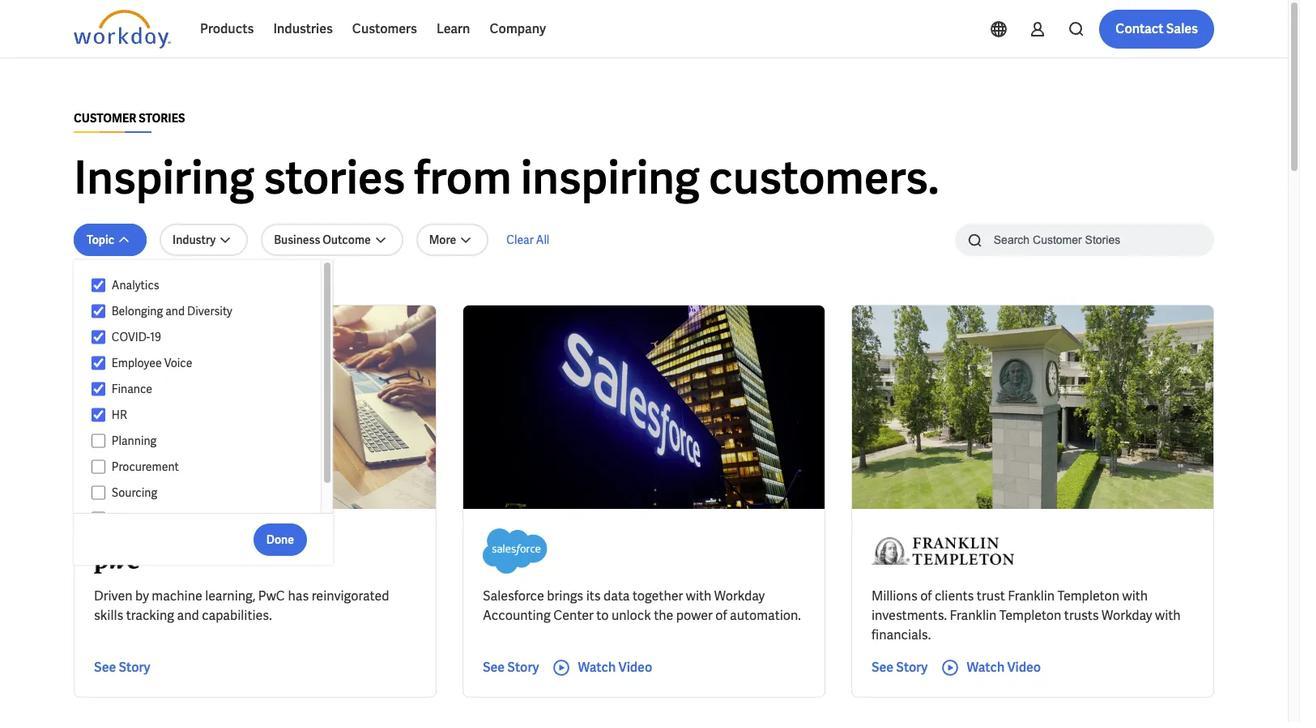 Task type: describe. For each thing, give the bounding box(es) containing it.
salesforce brings its data together with workday accounting center to unlock the power of automation.
[[483, 588, 801, 624]]

the
[[654, 607, 674, 624]]

business outcome button
[[261, 224, 403, 256]]

employee
[[112, 356, 162, 370]]

video for templeton
[[1008, 659, 1041, 676]]

accounting
[[483, 607, 551, 624]]

done button
[[253, 523, 307, 556]]

analytics link
[[105, 276, 306, 295]]

1 story from the left
[[119, 659, 150, 676]]

inspiring
[[74, 148, 255, 207]]

contact sales
[[1116, 20, 1199, 37]]

video for to
[[619, 659, 653, 676]]

industries button
[[264, 10, 343, 49]]

financials.
[[872, 626, 931, 643]]

procurement link
[[105, 457, 306, 477]]

investments.
[[872, 607, 947, 624]]

belonging and diversity
[[112, 304, 232, 318]]

all
[[536, 233, 550, 247]]

by
[[135, 588, 149, 605]]

stories
[[139, 111, 185, 126]]

industries
[[273, 20, 333, 37]]

pricewaterhousecoopers global licensing services corporation (pwc) image
[[94, 528, 154, 574]]

automation.
[[730, 607, 801, 624]]

trusts
[[1065, 607, 1099, 624]]

capabilities.
[[202, 607, 272, 624]]

brings
[[547, 588, 584, 605]]

watch for franklin
[[967, 659, 1005, 676]]

see story link for millions of clients trust franklin templeton with investments. franklin templeton trusts workday with financials.
[[872, 658, 928, 677]]

employee voice link
[[105, 353, 306, 373]]

tracking
[[126, 607, 174, 624]]

employee voice
[[112, 356, 192, 370]]

hr
[[112, 408, 127, 422]]

sales
[[1167, 20, 1199, 37]]

data
[[604, 588, 630, 605]]

belonging and diversity link
[[105, 301, 306, 321]]

clients
[[935, 588, 974, 605]]

technology link
[[105, 509, 306, 528]]

contact sales link
[[1100, 10, 1215, 49]]

learn button
[[427, 10, 480, 49]]

0 vertical spatial templeton
[[1058, 588, 1120, 605]]

analytics
[[112, 278, 159, 293]]

of inside millions of clients trust franklin templeton with investments. franklin templeton trusts workday with financials.
[[921, 588, 932, 605]]

finance
[[112, 382, 152, 396]]

go to the homepage image
[[74, 10, 171, 49]]

planning link
[[105, 431, 306, 451]]

customers
[[352, 20, 417, 37]]

2 horizontal spatial with
[[1156, 607, 1181, 624]]

sourcing link
[[105, 483, 306, 502]]

belonging
[[112, 304, 163, 318]]

0 vertical spatial and
[[165, 304, 185, 318]]

clear
[[507, 233, 534, 247]]

hr link
[[105, 405, 306, 425]]

covid-19 link
[[105, 327, 306, 347]]

1 see from the left
[[94, 659, 116, 676]]

inspiring
[[521, 148, 700, 207]]

covid-19
[[112, 330, 161, 344]]

customers button
[[343, 10, 427, 49]]

trust
[[977, 588, 1006, 605]]

business
[[274, 233, 320, 247]]

company button
[[480, 10, 556, 49]]

finance link
[[105, 379, 306, 399]]

19
[[150, 330, 161, 344]]

1 see story link from the left
[[94, 658, 150, 677]]

reinvigorated
[[312, 588, 389, 605]]

1 see story from the left
[[94, 659, 150, 676]]

industry
[[173, 233, 216, 247]]

driven by machine learning, pwc has reinvigorated skills tracking and capabilities.
[[94, 588, 389, 624]]

inspiring stories from inspiring customers.
[[74, 148, 940, 207]]

learning,
[[205, 588, 256, 605]]

watch video link for franklin
[[941, 658, 1041, 677]]

products button
[[190, 10, 264, 49]]

industry button
[[160, 224, 248, 256]]

1 vertical spatial franklin
[[950, 607, 997, 624]]

franklin templeton companies, llc image
[[872, 528, 1014, 574]]

more button
[[416, 224, 489, 256]]

of inside salesforce brings its data together with workday accounting center to unlock the power of automation.
[[716, 607, 727, 624]]

story for millions of clients trust franklin templeton with investments. franklin templeton trusts workday with financials.
[[896, 659, 928, 676]]



Task type: vqa. For each thing, say whether or not it's contained in the screenshot.
Story associated with Millions of clients trust Franklin Templeton with investments. Franklin Templeton trusts Workday with financials.
yes



Task type: locate. For each thing, give the bounding box(es) containing it.
0 horizontal spatial watch video link
[[552, 658, 653, 677]]

watch
[[578, 659, 616, 676], [967, 659, 1005, 676]]

more
[[429, 233, 456, 247]]

watch video for templeton
[[967, 659, 1041, 676]]

0 horizontal spatial watch
[[578, 659, 616, 676]]

1 watch video link from the left
[[552, 658, 653, 677]]

see story link for salesforce brings its data together with workday accounting center to unlock the power of automation.
[[483, 658, 539, 677]]

see story down financials.
[[872, 659, 928, 676]]

of up investments.
[[921, 588, 932, 605]]

2 horizontal spatial story
[[896, 659, 928, 676]]

3 see story link from the left
[[872, 658, 928, 677]]

contact
[[1116, 20, 1164, 37]]

see down skills
[[94, 659, 116, 676]]

1 horizontal spatial see story link
[[483, 658, 539, 677]]

story down financials.
[[896, 659, 928, 676]]

2 see story link from the left
[[483, 658, 539, 677]]

1 horizontal spatial see
[[483, 659, 505, 676]]

with
[[686, 588, 712, 605], [1123, 588, 1148, 605], [1156, 607, 1181, 624]]

customers.
[[709, 148, 940, 207]]

templeton
[[1058, 588, 1120, 605], [1000, 607, 1062, 624]]

business outcome
[[274, 233, 371, 247]]

salesforce.com image
[[483, 528, 548, 574]]

2 horizontal spatial see
[[872, 659, 894, 676]]

2 see story from the left
[[483, 659, 539, 676]]

skills
[[94, 607, 123, 624]]

see for salesforce brings its data together with workday accounting center to unlock the power of automation.
[[483, 659, 505, 676]]

topic
[[87, 233, 114, 247]]

watch video link down millions of clients trust franklin templeton with investments. franklin templeton trusts workday with financials.
[[941, 658, 1041, 677]]

0 horizontal spatial video
[[619, 659, 653, 676]]

0 horizontal spatial of
[[716, 607, 727, 624]]

watch down millions of clients trust franklin templeton with investments. franklin templeton trusts workday with financials.
[[967, 659, 1005, 676]]

0 horizontal spatial watch video
[[578, 659, 653, 676]]

watch for center
[[578, 659, 616, 676]]

0 horizontal spatial see story link
[[94, 658, 150, 677]]

2 horizontal spatial see story
[[872, 659, 928, 676]]

workday right trusts
[[1102, 607, 1153, 624]]

topic button
[[74, 224, 147, 256]]

covid-
[[112, 330, 150, 344]]

see story link down accounting
[[483, 658, 539, 677]]

templeton up trusts
[[1058, 588, 1120, 605]]

1 video from the left
[[619, 659, 653, 676]]

video
[[619, 659, 653, 676], [1008, 659, 1041, 676]]

3 story from the left
[[896, 659, 928, 676]]

0 vertical spatial of
[[921, 588, 932, 605]]

with inside salesforce brings its data together with workday accounting center to unlock the power of automation.
[[686, 588, 712, 605]]

story down accounting
[[508, 659, 539, 676]]

1 vertical spatial templeton
[[1000, 607, 1062, 624]]

1 horizontal spatial watch video
[[967, 659, 1041, 676]]

watch video
[[578, 659, 653, 676], [967, 659, 1041, 676]]

diversity
[[187, 304, 232, 318]]

1 vertical spatial workday
[[1102, 607, 1153, 624]]

workday
[[715, 588, 765, 605], [1102, 607, 1153, 624]]

stories
[[263, 148, 405, 207]]

watch video for to
[[578, 659, 653, 676]]

driven
[[94, 588, 133, 605]]

2 watch video link from the left
[[941, 658, 1041, 677]]

1 horizontal spatial story
[[508, 659, 539, 676]]

see story
[[94, 659, 150, 676], [483, 659, 539, 676], [872, 659, 928, 676]]

workday up the automation.
[[715, 588, 765, 605]]

watch video down to
[[578, 659, 653, 676]]

1 horizontal spatial with
[[1123, 588, 1148, 605]]

1 horizontal spatial see story
[[483, 659, 539, 676]]

2 horizontal spatial see story link
[[872, 658, 928, 677]]

story down tracking
[[119, 659, 150, 676]]

watch down to
[[578, 659, 616, 676]]

483 results
[[74, 278, 133, 293]]

2 watch video from the left
[[967, 659, 1041, 676]]

see story for salesforce brings its data together with workday accounting center to unlock the power of automation.
[[483, 659, 539, 676]]

video down unlock
[[619, 659, 653, 676]]

0 horizontal spatial workday
[[715, 588, 765, 605]]

clear all
[[507, 233, 550, 247]]

watch video link for center
[[552, 658, 653, 677]]

0 horizontal spatial see
[[94, 659, 116, 676]]

0 horizontal spatial with
[[686, 588, 712, 605]]

see story down skills
[[94, 659, 150, 676]]

of right power
[[716, 607, 727, 624]]

see down financials.
[[872, 659, 894, 676]]

company
[[490, 20, 546, 37]]

center
[[554, 607, 594, 624]]

see story link
[[94, 658, 150, 677], [483, 658, 539, 677], [872, 658, 928, 677]]

watch video link
[[552, 658, 653, 677], [941, 658, 1041, 677]]

voice
[[164, 356, 192, 370]]

has
[[288, 588, 309, 605]]

None checkbox
[[92, 278, 105, 293], [92, 304, 105, 318], [92, 330, 105, 344], [92, 356, 105, 370], [92, 434, 105, 448], [92, 485, 105, 500], [92, 511, 105, 526], [92, 278, 105, 293], [92, 304, 105, 318], [92, 330, 105, 344], [92, 356, 105, 370], [92, 434, 105, 448], [92, 485, 105, 500], [92, 511, 105, 526]]

1 horizontal spatial of
[[921, 588, 932, 605]]

its
[[586, 588, 601, 605]]

0 horizontal spatial story
[[119, 659, 150, 676]]

millions
[[872, 588, 918, 605]]

outcome
[[323, 233, 371, 247]]

None checkbox
[[92, 382, 105, 396], [92, 408, 105, 422], [92, 459, 105, 474], [92, 382, 105, 396], [92, 408, 105, 422], [92, 459, 105, 474]]

story for salesforce brings its data together with workday accounting center to unlock the power of automation.
[[508, 659, 539, 676]]

and
[[165, 304, 185, 318], [177, 607, 199, 624]]

franklin down trust
[[950, 607, 997, 624]]

workday inside millions of clients trust franklin templeton with investments. franklin templeton trusts workday with financials.
[[1102, 607, 1153, 624]]

Search Customer Stories text field
[[984, 225, 1183, 254]]

and inside driven by machine learning, pwc has reinvigorated skills tracking and capabilities.
[[177, 607, 199, 624]]

customer
[[74, 111, 136, 126]]

3 see story from the left
[[872, 659, 928, 676]]

see story link down financials.
[[872, 658, 928, 677]]

done
[[266, 532, 294, 547]]

results
[[95, 278, 133, 293]]

pwc
[[258, 588, 285, 605]]

0 vertical spatial franklin
[[1008, 588, 1055, 605]]

together
[[633, 588, 683, 605]]

and left diversity
[[165, 304, 185, 318]]

of
[[921, 588, 932, 605], [716, 607, 727, 624]]

1 vertical spatial of
[[716, 607, 727, 624]]

from
[[414, 148, 512, 207]]

watch video down millions of clients trust franklin templeton with investments. franklin templeton trusts workday with financials.
[[967, 659, 1041, 676]]

1 horizontal spatial video
[[1008, 659, 1041, 676]]

2 watch from the left
[[967, 659, 1005, 676]]

products
[[200, 20, 254, 37]]

see story link down skills
[[94, 658, 150, 677]]

1 vertical spatial and
[[177, 607, 199, 624]]

0 vertical spatial workday
[[715, 588, 765, 605]]

unlock
[[612, 607, 651, 624]]

clear all button
[[502, 224, 555, 256]]

and down machine
[[177, 607, 199, 624]]

planning
[[112, 434, 157, 448]]

see for millions of clients trust franklin templeton with investments. franklin templeton trusts workday with financials.
[[872, 659, 894, 676]]

1 horizontal spatial watch video link
[[941, 658, 1041, 677]]

2 story from the left
[[508, 659, 539, 676]]

procurement
[[112, 459, 179, 474]]

1 horizontal spatial workday
[[1102, 607, 1153, 624]]

see story down accounting
[[483, 659, 539, 676]]

1 horizontal spatial franklin
[[1008, 588, 1055, 605]]

0 horizontal spatial see story
[[94, 659, 150, 676]]

to
[[597, 607, 609, 624]]

2 video from the left
[[1008, 659, 1041, 676]]

power
[[676, 607, 713, 624]]

483
[[74, 278, 92, 293]]

templeton down trust
[[1000, 607, 1062, 624]]

technology
[[112, 511, 170, 526]]

1 watch video from the left
[[578, 659, 653, 676]]

2 see from the left
[[483, 659, 505, 676]]

watch video link down to
[[552, 658, 653, 677]]

machine
[[152, 588, 202, 605]]

sourcing
[[112, 485, 157, 500]]

1 watch from the left
[[578, 659, 616, 676]]

millions of clients trust franklin templeton with investments. franklin templeton trusts workday with financials.
[[872, 588, 1181, 643]]

franklin right trust
[[1008, 588, 1055, 605]]

customer stories
[[74, 111, 185, 126]]

salesforce
[[483, 588, 544, 605]]

video down millions of clients trust franklin templeton with investments. franklin templeton trusts workday with financials.
[[1008, 659, 1041, 676]]

1 horizontal spatial watch
[[967, 659, 1005, 676]]

see story for millions of clients trust franklin templeton with investments. franklin templeton trusts workday with financials.
[[872, 659, 928, 676]]

see
[[94, 659, 116, 676], [483, 659, 505, 676], [872, 659, 894, 676]]

workday inside salesforce brings its data together with workday accounting center to unlock the power of automation.
[[715, 588, 765, 605]]

3 see from the left
[[872, 659, 894, 676]]

learn
[[437, 20, 470, 37]]

0 horizontal spatial franklin
[[950, 607, 997, 624]]

see down accounting
[[483, 659, 505, 676]]



